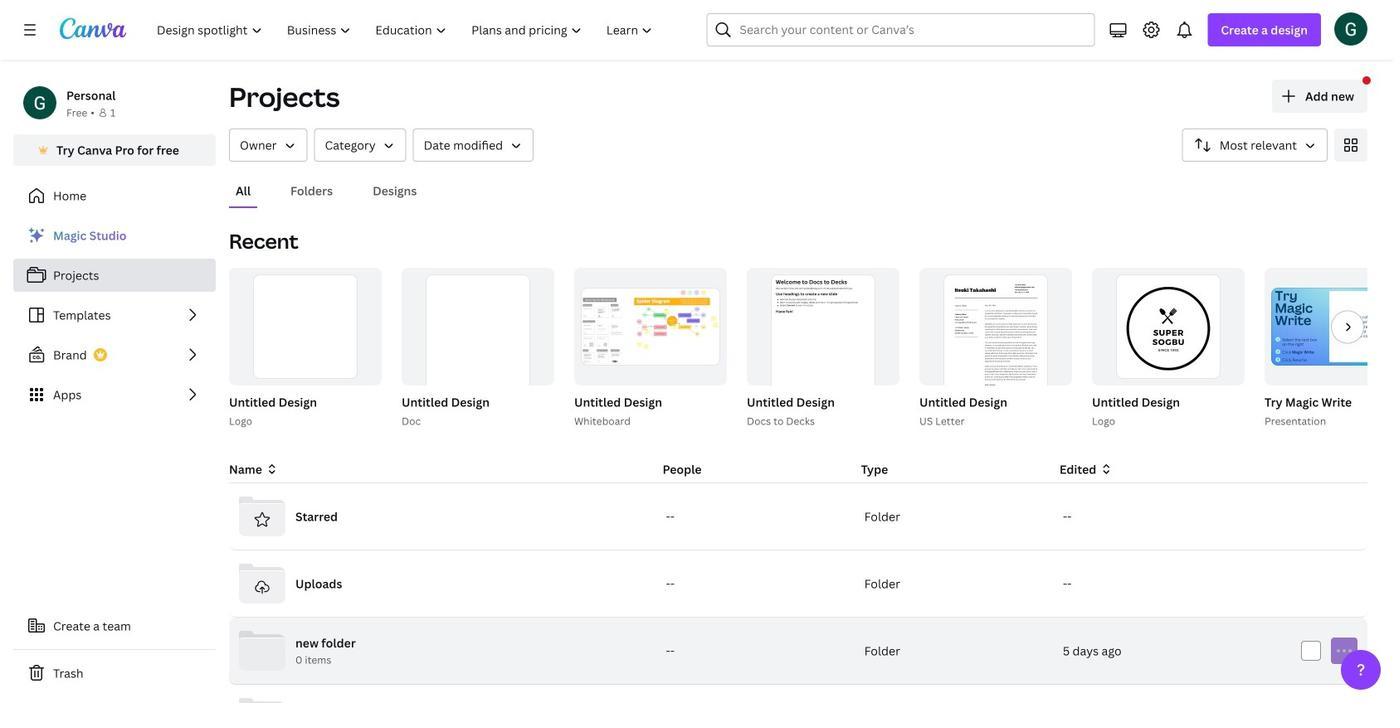 Task type: locate. For each thing, give the bounding box(es) containing it.
Date modified button
[[413, 129, 534, 162]]

Search search field
[[740, 14, 1062, 46]]

8 group from the left
[[747, 268, 900, 423]]

12 group from the left
[[1092, 268, 1245, 386]]

group
[[226, 268, 382, 430], [229, 268, 382, 386], [398, 268, 554, 430], [402, 268, 554, 423], [571, 268, 727, 430], [574, 268, 727, 386], [744, 268, 900, 430], [747, 268, 900, 423], [916, 268, 1072, 430], [920, 268, 1072, 410], [1089, 268, 1245, 430], [1092, 268, 1245, 386], [1262, 268, 1394, 430], [1265, 268, 1394, 386]]

None search field
[[707, 13, 1095, 46]]

Owner button
[[229, 129, 307, 162]]

Category button
[[314, 129, 406, 162]]

5 group from the left
[[571, 268, 727, 430]]

4 group from the left
[[402, 268, 554, 423]]

14 group from the left
[[1265, 268, 1394, 386]]

list
[[13, 219, 216, 412]]

6 group from the left
[[574, 268, 727, 386]]

11 group from the left
[[1089, 268, 1245, 430]]



Task type: describe. For each thing, give the bounding box(es) containing it.
7 group from the left
[[744, 268, 900, 430]]

Sort by button
[[1182, 129, 1328, 162]]

13 group from the left
[[1262, 268, 1394, 430]]

top level navigation element
[[146, 13, 667, 46]]

10 group from the left
[[920, 268, 1072, 410]]

1 group from the left
[[226, 268, 382, 430]]

3 group from the left
[[398, 268, 554, 430]]

2 group from the left
[[229, 268, 382, 386]]

9 group from the left
[[916, 268, 1072, 430]]

greg robinson image
[[1335, 12, 1368, 45]]



Task type: vqa. For each thing, say whether or not it's contained in the screenshot.
third and
no



